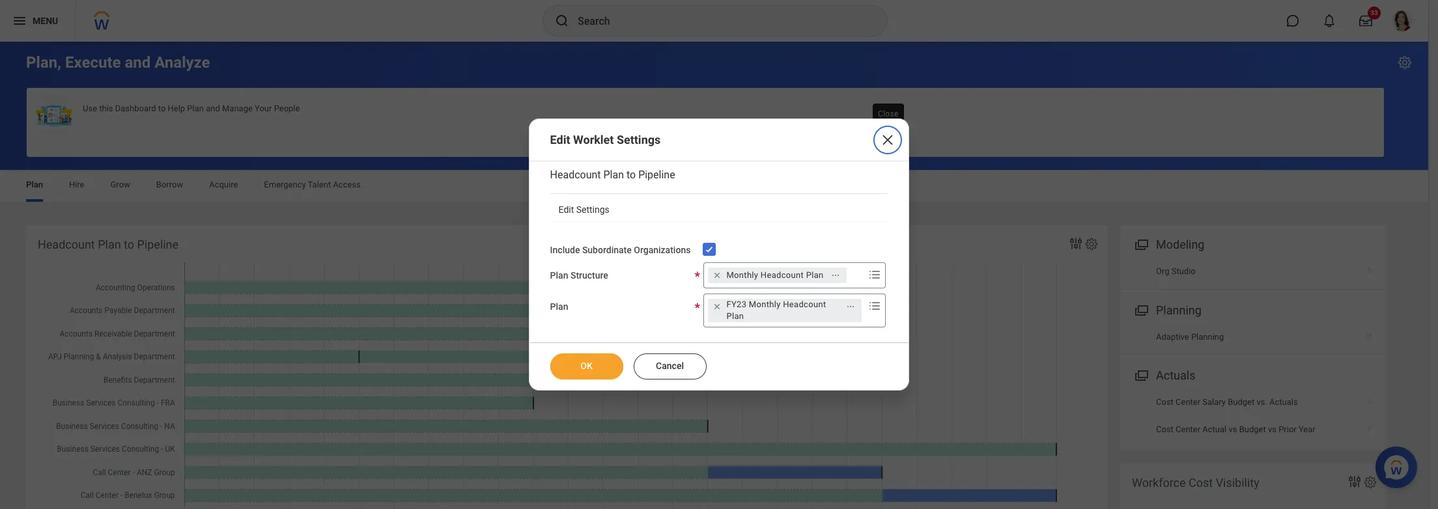Task type: locate. For each thing, give the bounding box(es) containing it.
monthly headcount plan element
[[727, 270, 824, 281]]

grow
[[110, 180, 130, 190]]

planning up adaptive
[[1157, 303, 1202, 317]]

edit left worklet
[[550, 133, 571, 147]]

execute
[[65, 53, 121, 72]]

1 horizontal spatial and
[[206, 104, 220, 113]]

settings right worklet
[[617, 133, 661, 147]]

plan down fy23
[[727, 311, 744, 321]]

plan inside button
[[187, 104, 204, 113]]

budget left 'vs.'
[[1228, 398, 1255, 407]]

related actions image left prompts image
[[847, 302, 856, 311]]

pipeline inside edit worklet settings dialog
[[639, 169, 675, 181]]

to down grow
[[124, 238, 134, 252]]

chevron right image inside cost center actual vs budget vs prior year link
[[1362, 420, 1379, 433]]

monthly right fy23
[[749, 300, 781, 309]]

vs.
[[1257, 398, 1268, 407]]

pipeline down edit worklet settings at left
[[639, 169, 675, 181]]

to
[[158, 104, 166, 113], [627, 169, 636, 181], [124, 238, 134, 252]]

org studio
[[1157, 267, 1196, 276]]

vs
[[1229, 425, 1238, 434], [1269, 425, 1277, 434]]

related actions image inside fy23 monthly headcount plan, press delete to clear value. option
[[847, 302, 856, 311]]

1 horizontal spatial settings
[[617, 133, 661, 147]]

headcount plan to pipeline inside edit worklet settings dialog
[[550, 169, 675, 181]]

headcount inside headcount plan to pipeline element
[[38, 238, 95, 252]]

planning right adaptive
[[1192, 332, 1225, 342]]

borrow
[[156, 180, 183, 190]]

1 vertical spatial related actions image
[[847, 302, 856, 311]]

1 vertical spatial budget
[[1240, 425, 1267, 434]]

1 vertical spatial edit
[[559, 205, 574, 215]]

2 vertical spatial menu group image
[[1133, 366, 1150, 384]]

edit for edit settings
[[559, 205, 574, 215]]

headcount plan to pipeline element
[[26, 225, 1108, 510]]

1 menu group image from the top
[[1133, 235, 1150, 253]]

structure
[[571, 270, 608, 281]]

check small image
[[702, 242, 718, 257]]

center
[[1176, 398, 1201, 407], [1176, 425, 1201, 434]]

1 vertical spatial settings
[[576, 205, 610, 215]]

to down edit worklet settings at left
[[627, 169, 636, 181]]

0 vertical spatial pipeline
[[639, 169, 675, 181]]

list containing cost center salary budget vs. actuals
[[1121, 389, 1387, 443]]

your
[[255, 104, 272, 113]]

menu group image for actuals
[[1133, 366, 1150, 384]]

ok
[[581, 361, 593, 371]]

2 menu group image from the top
[[1133, 301, 1150, 318]]

plan
[[187, 104, 204, 113], [604, 169, 624, 181], [26, 180, 43, 190], [98, 238, 121, 252], [550, 270, 569, 281], [806, 270, 824, 280], [550, 301, 569, 312], [727, 311, 744, 321]]

edit up include
[[559, 205, 574, 215]]

headcount down hire
[[38, 238, 95, 252]]

monthly
[[727, 270, 759, 280], [749, 300, 781, 309]]

1 vertical spatial pipeline
[[137, 238, 179, 252]]

center left actual
[[1176, 425, 1201, 434]]

headcount
[[550, 169, 601, 181], [38, 238, 95, 252], [761, 270, 804, 280], [783, 300, 827, 309]]

workforce
[[1133, 476, 1186, 490]]

adaptive planning link
[[1121, 324, 1387, 351]]

plan left hire
[[26, 180, 43, 190]]

1 vertical spatial cost
[[1157, 425, 1174, 434]]

headcount up edit settings
[[550, 169, 601, 181]]

include
[[550, 245, 580, 255]]

salary
[[1203, 398, 1226, 407]]

tab list containing plan
[[13, 171, 1416, 202]]

actual
[[1203, 425, 1227, 434]]

menu group image for planning
[[1133, 301, 1150, 318]]

1 chevron right image from the top
[[1362, 262, 1379, 275]]

headcount plan to pipeline down edit worklet settings at left
[[550, 169, 675, 181]]

0 horizontal spatial headcount plan to pipeline
[[38, 238, 179, 252]]

1 horizontal spatial related actions image
[[847, 302, 856, 311]]

close
[[878, 109, 899, 119]]

0 vertical spatial edit
[[550, 133, 571, 147]]

include subordinate organizations
[[550, 245, 691, 255]]

chevron right image for org studio
[[1362, 262, 1379, 275]]

plan down edit worklet settings at left
[[604, 169, 624, 181]]

edit
[[550, 133, 571, 147], [559, 205, 574, 215]]

2 chevron right image from the top
[[1362, 420, 1379, 433]]

org studio link
[[1121, 258, 1387, 285]]

1 vertical spatial actuals
[[1270, 398, 1298, 407]]

1 vertical spatial menu group image
[[1133, 301, 1150, 318]]

related actions image inside monthly headcount plan, press delete to clear value. option
[[831, 271, 840, 280]]

1 horizontal spatial vs
[[1269, 425, 1277, 434]]

plan down grow
[[98, 238, 121, 252]]

hire
[[69, 180, 84, 190]]

organizations
[[634, 245, 691, 255]]

vs left prior
[[1269, 425, 1277, 434]]

1 vertical spatial planning
[[1192, 332, 1225, 342]]

2 center from the top
[[1176, 425, 1201, 434]]

1 horizontal spatial to
[[158, 104, 166, 113]]

cost
[[1157, 398, 1174, 407], [1157, 425, 1174, 434], [1189, 476, 1213, 490]]

chevron right image inside org studio link
[[1362, 262, 1379, 275]]

0 vertical spatial cost
[[1157, 398, 1174, 407]]

1 horizontal spatial pipeline
[[639, 169, 675, 181]]

budget
[[1228, 398, 1255, 407], [1240, 425, 1267, 434]]

cost left salary
[[1157, 398, 1174, 407]]

fy23 monthly headcount plan
[[727, 300, 827, 321]]

acquire
[[209, 180, 238, 190]]

0 horizontal spatial actuals
[[1157, 369, 1196, 383]]

pipeline down "borrow"
[[137, 238, 179, 252]]

and left manage
[[206, 104, 220, 113]]

chevron right image
[[1362, 262, 1379, 275], [1362, 420, 1379, 433]]

close tooltip
[[871, 101, 907, 127]]

vs right actual
[[1229, 425, 1238, 434]]

menu group image
[[1133, 235, 1150, 253], [1133, 301, 1150, 318], [1133, 366, 1150, 384]]

monthly inside fy23 monthly headcount plan
[[749, 300, 781, 309]]

pipeline
[[639, 169, 675, 181], [137, 238, 179, 252]]

to inside edit worklet settings dialog
[[627, 169, 636, 181]]

0 horizontal spatial vs
[[1229, 425, 1238, 434]]

0 vertical spatial headcount plan to pipeline
[[550, 169, 675, 181]]

2 vs from the left
[[1269, 425, 1277, 434]]

visibility
[[1216, 476, 1260, 490]]

plan down the plan structure
[[550, 301, 569, 312]]

monthly headcount plan
[[727, 270, 824, 280]]

headcount down monthly headcount plan, press delete to clear value. option
[[783, 300, 827, 309]]

1 vertical spatial headcount plan to pipeline
[[38, 238, 179, 252]]

manage
[[222, 104, 253, 113]]

edit settings
[[559, 205, 610, 215]]

headcount plan to pipeline down grow
[[38, 238, 179, 252]]

configure this page image
[[1398, 55, 1413, 70]]

tab list
[[13, 171, 1416, 202]]

2 horizontal spatial to
[[627, 169, 636, 181]]

0 vertical spatial menu group image
[[1133, 235, 1150, 253]]

headcount plan to pipeline
[[550, 169, 675, 181], [38, 238, 179, 252]]

actuals right 'vs.'
[[1270, 398, 1298, 407]]

0 horizontal spatial related actions image
[[831, 271, 840, 280]]

settings
[[617, 133, 661, 147], [576, 205, 610, 215]]

headcount up fy23 monthly headcount plan element
[[761, 270, 804, 280]]

0 horizontal spatial pipeline
[[137, 238, 179, 252]]

center left salary
[[1176, 398, 1201, 407]]

and left analyze
[[125, 53, 151, 72]]

plan, execute and analyze
[[26, 53, 210, 72]]

to left help
[[158, 104, 166, 113]]

this
[[99, 104, 113, 113]]

profile logan mcneil element
[[1385, 7, 1421, 35]]

0 vertical spatial center
[[1176, 398, 1201, 407]]

1 vertical spatial monthly
[[749, 300, 781, 309]]

edit worklet settings dialog
[[529, 119, 910, 391]]

plan right help
[[187, 104, 204, 113]]

related actions image for plan structure
[[831, 271, 840, 280]]

and
[[125, 53, 151, 72], [206, 104, 220, 113]]

0 horizontal spatial and
[[125, 53, 151, 72]]

budget down the cost center salary budget vs. actuals link
[[1240, 425, 1267, 434]]

0 vertical spatial chevron right image
[[1362, 262, 1379, 275]]

headcount inside monthly headcount plan element
[[761, 270, 804, 280]]

1 vertical spatial to
[[627, 169, 636, 181]]

related actions image
[[831, 271, 840, 280], [847, 302, 856, 311]]

chevron right image for cost center actual vs budget vs prior year
[[1362, 420, 1379, 433]]

2 vertical spatial to
[[124, 238, 134, 252]]

x small image
[[711, 300, 724, 313]]

0 vertical spatial to
[[158, 104, 166, 113]]

analyze
[[155, 53, 210, 72]]

1 horizontal spatial actuals
[[1270, 398, 1298, 407]]

0 vertical spatial budget
[[1228, 398, 1255, 407]]

cost center actual vs budget vs prior year
[[1157, 425, 1316, 434]]

to inside button
[[158, 104, 166, 113]]

monthly headcount plan, press delete to clear value. option
[[709, 268, 847, 283]]

actuals
[[1157, 369, 1196, 383], [1270, 398, 1298, 407]]

menu group image for modeling
[[1133, 235, 1150, 253]]

0 vertical spatial monthly
[[727, 270, 759, 280]]

actuals down adaptive
[[1157, 369, 1196, 383]]

worklet
[[573, 133, 614, 147]]

1 vs from the left
[[1229, 425, 1238, 434]]

monthly right x small image
[[727, 270, 759, 280]]

1 horizontal spatial headcount plan to pipeline
[[550, 169, 675, 181]]

list
[[1121, 389, 1387, 443]]

3 menu group image from the top
[[1133, 366, 1150, 384]]

emergency
[[264, 180, 306, 190]]

ext link image
[[1366, 328, 1379, 341]]

talent
[[308, 180, 331, 190]]

cost left actual
[[1157, 425, 1174, 434]]

planning
[[1157, 303, 1202, 317], [1192, 332, 1225, 342]]

0 horizontal spatial to
[[124, 238, 134, 252]]

cost for cost center actual vs budget vs prior year
[[1157, 425, 1174, 434]]

1 center from the top
[[1176, 398, 1201, 407]]

plan down include
[[550, 270, 569, 281]]

1 vertical spatial and
[[206, 104, 220, 113]]

banner
[[0, 0, 1429, 42]]

cost left visibility
[[1189, 476, 1213, 490]]

edit worklet settings
[[550, 133, 661, 147]]

fy23 monthly headcount plan element
[[727, 299, 840, 322]]

prior
[[1279, 425, 1297, 434]]

search image
[[555, 13, 570, 29]]

settings up subordinate
[[576, 205, 610, 215]]

related actions image left prompts icon
[[831, 271, 840, 280]]

1 vertical spatial center
[[1176, 425, 1201, 434]]

0 vertical spatial and
[[125, 53, 151, 72]]

0 vertical spatial related actions image
[[831, 271, 840, 280]]

dashboard
[[115, 104, 156, 113]]

1 vertical spatial chevron right image
[[1362, 420, 1379, 433]]



Task type: describe. For each thing, give the bounding box(es) containing it.
adaptive
[[1157, 332, 1190, 342]]

0 vertical spatial settings
[[617, 133, 661, 147]]

plan inside fy23 monthly headcount plan
[[727, 311, 744, 321]]

tab list inside plan, execute and analyze "main content"
[[13, 171, 1416, 202]]

planning inside 'link'
[[1192, 332, 1225, 342]]

0 vertical spatial planning
[[1157, 303, 1202, 317]]

adaptive planning
[[1157, 332, 1225, 342]]

x image
[[881, 132, 896, 148]]

fy23
[[727, 300, 747, 309]]

plan up fy23 monthly headcount plan, press delete to clear value. option
[[806, 270, 824, 280]]

plan, execute and analyze main content
[[0, 42, 1429, 510]]

cost center actual vs budget vs prior year link
[[1121, 416, 1387, 443]]

fy23 monthly headcount plan, press delete to clear value. option
[[709, 299, 862, 322]]

people
[[274, 104, 300, 113]]

cost center salary budget vs. actuals
[[1157, 398, 1298, 407]]

0 horizontal spatial settings
[[576, 205, 610, 215]]

and inside button
[[206, 104, 220, 113]]

x small image
[[711, 269, 724, 282]]

year
[[1299, 425, 1316, 434]]

use
[[83, 104, 97, 113]]

plan,
[[26, 53, 61, 72]]

access
[[333, 180, 361, 190]]

inbox large image
[[1360, 14, 1373, 27]]

prompts image
[[868, 267, 883, 283]]

ok button
[[550, 354, 623, 380]]

headcount inside fy23 monthly headcount plan
[[783, 300, 827, 309]]

2 vertical spatial cost
[[1189, 476, 1213, 490]]

help
[[168, 104, 185, 113]]

cancel
[[656, 361, 684, 371]]

pipeline inside plan, execute and analyze "main content"
[[137, 238, 179, 252]]

center for actual
[[1176, 425, 1201, 434]]

use this dashboard to help plan and manage your people button
[[27, 88, 1385, 157]]

list inside plan, execute and analyze "main content"
[[1121, 389, 1387, 443]]

subordinate
[[582, 245, 632, 255]]

cost center salary budget vs. actuals link
[[1121, 389, 1387, 416]]

edit for edit worklet settings
[[550, 133, 571, 147]]

chevron right image
[[1362, 393, 1379, 406]]

emergency talent access
[[264, 180, 361, 190]]

workforce cost visibility
[[1133, 476, 1260, 490]]

plan structure
[[550, 270, 608, 281]]

related actions image for plan
[[847, 302, 856, 311]]

prompts image
[[868, 298, 883, 314]]

use this dashboard to help plan and manage your people
[[83, 104, 300, 113]]

studio
[[1172, 267, 1196, 276]]

cancel button
[[634, 354, 707, 380]]

center for salary
[[1176, 398, 1201, 407]]

modeling
[[1157, 238, 1205, 252]]

headcount plan to pipeline inside headcount plan to pipeline element
[[38, 238, 179, 252]]

org
[[1157, 267, 1170, 276]]

0 vertical spatial actuals
[[1157, 369, 1196, 383]]

cost for cost center salary budget vs. actuals
[[1157, 398, 1174, 407]]

notifications large image
[[1323, 14, 1336, 27]]



Task type: vqa. For each thing, say whether or not it's contained in the screenshot.
"Items" within the Item List element
no



